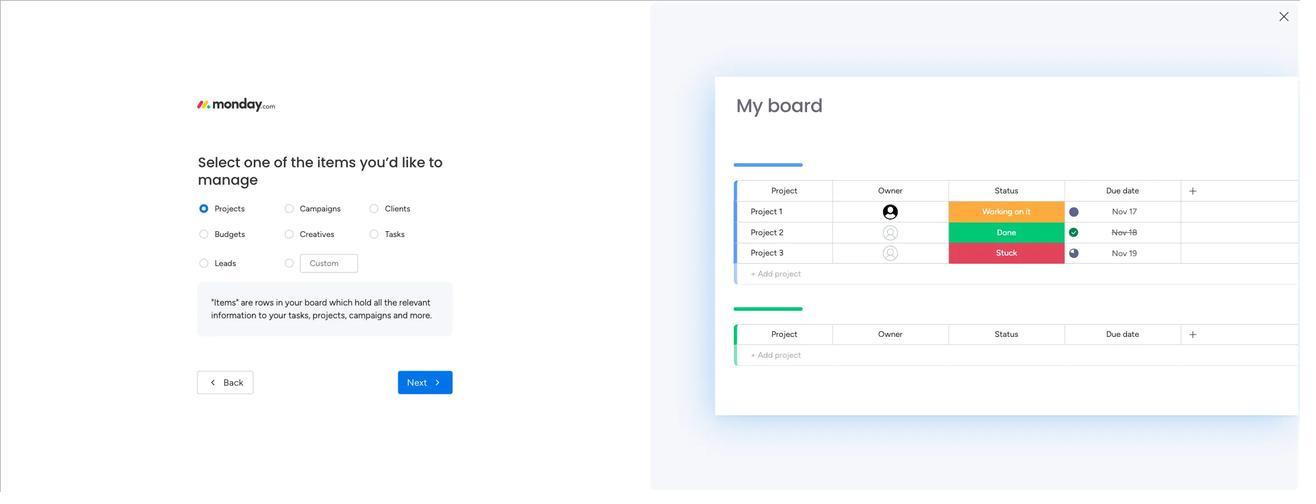 Task type: locate. For each thing, give the bounding box(es) containing it.
boost
[[1081, 342, 1106, 353]]

project
[[775, 269, 802, 279], [775, 350, 802, 360]]

2 project from the top
[[775, 350, 802, 360]]

in left minutes at the bottom right
[[1169, 342, 1177, 353]]

0 vertical spatial owner
[[879, 186, 903, 196]]

next
[[407, 377, 427, 388]]

2 owner from the top
[[879, 329, 903, 339]]

in inside "items" are rows in your board which hold all the relevant information to your tasks, projects, campaigns and more.
[[276, 297, 283, 307]]

jacob simon image
[[1268, 5, 1287, 23]]

your up made
[[1108, 342, 1126, 353]]

1 vertical spatial the
[[384, 297, 397, 307]]

feed
[[268, 277, 290, 290]]

1 vertical spatial add
[[758, 350, 773, 360]]

2
[[780, 227, 784, 237]]

made
[[1108, 355, 1132, 367]]

1 horizontal spatial to
[[429, 152, 443, 171]]

3
[[780, 248, 784, 258]]

v2 user feedback image
[[1084, 43, 1092, 56]]

my
[[737, 92, 763, 119], [231, 317, 246, 329]]

1 vertical spatial + add project
[[751, 350, 802, 360]]

select one of the items you'd like to manage
[[198, 152, 443, 189]]

(inbox)
[[293, 277, 327, 290]]

the
[[291, 152, 314, 171], [384, 297, 397, 307]]

project for project 3
[[751, 248, 778, 258]]

0 horizontal spatial in
[[276, 297, 283, 307]]

0 vertical spatial due
[[1107, 186, 1122, 196]]

&
[[1100, 419, 1106, 430]]

1 vertical spatial in
[[1169, 342, 1177, 353]]

1 vertical spatial due date
[[1107, 329, 1140, 339]]

0 vertical spatial board
[[768, 92, 823, 119]]

management
[[279, 213, 335, 224]]

in inside boost your workflow in minutes with ready-made templates
[[1169, 342, 1177, 353]]

project 2
[[751, 227, 784, 237]]

manage
[[198, 170, 258, 189]]

workflow
[[1129, 342, 1167, 353]]

2 due date from the top
[[1107, 329, 1140, 339]]

0 horizontal spatial the
[[291, 152, 314, 171]]

1 vertical spatial board
[[305, 297, 327, 307]]

2 + add project from the top
[[751, 350, 802, 360]]

due date
[[1107, 186, 1140, 196], [1107, 329, 1140, 339]]

0 vertical spatial due date
[[1107, 186, 1140, 196]]

0 vertical spatial my
[[737, 92, 763, 119]]

next button
[[398, 371, 453, 394]]

1 vertical spatial to
[[259, 310, 267, 320]]

your up tasks,
[[285, 297, 303, 307]]

date up workflow
[[1124, 329, 1140, 339]]

back button
[[197, 371, 253, 394]]

1 horizontal spatial the
[[384, 297, 397, 307]]

1 horizontal spatial in
[[1169, 342, 1177, 353]]

1 vertical spatial my
[[231, 317, 246, 329]]

0 vertical spatial in
[[276, 297, 283, 307]]

in for minutes
[[1169, 342, 1177, 353]]

like
[[402, 152, 426, 171]]

+ add project
[[751, 269, 802, 279], [751, 350, 802, 360]]

1 vertical spatial owner
[[879, 329, 903, 339]]

your down "rows" at the bottom left of page
[[269, 310, 286, 320]]

information
[[211, 310, 257, 320]]

management
[[263, 232, 311, 242]]

rows
[[255, 297, 274, 307]]

0 horizontal spatial board
[[305, 297, 327, 307]]

workspaces
[[248, 317, 305, 329]]

project for project management
[[246, 213, 277, 224]]

2 vertical spatial your
[[1108, 342, 1126, 353]]

due up made
[[1107, 329, 1122, 339]]

in right "rows" at the bottom left of page
[[276, 297, 283, 307]]

the right all at the bottom of the page
[[384, 297, 397, 307]]

inspired
[[1125, 419, 1158, 430]]

1 vertical spatial due
[[1107, 329, 1122, 339]]

to down "rows" at the bottom left of page
[[259, 310, 267, 320]]

1 vertical spatial project
[[775, 350, 802, 360]]

0 vertical spatial date
[[1124, 186, 1140, 196]]

1 date from the top
[[1124, 186, 1140, 196]]

tasks,
[[289, 310, 311, 320]]

in
[[276, 297, 283, 307], [1169, 342, 1177, 353]]

0 horizontal spatial my
[[231, 317, 246, 329]]

due date up made
[[1107, 329, 1140, 339]]

to right like
[[429, 152, 443, 171]]

in for your
[[276, 297, 283, 307]]

to
[[429, 152, 443, 171], [259, 310, 267, 320]]

v2 bolt switch image
[[1174, 43, 1181, 56]]

date left mobile
[[1124, 186, 1140, 196]]

1 owner from the top
[[879, 186, 903, 196]]

1 horizontal spatial my
[[737, 92, 763, 119]]

0 vertical spatial + add project
[[751, 269, 802, 279]]

>
[[313, 232, 318, 242]]

1 vertical spatial date
[[1124, 329, 1140, 339]]

work
[[243, 232, 261, 242]]

board inside "items" are rows in your board which hold all the relevant information to your tasks, projects, campaigns and more.
[[305, 297, 327, 307]]

project
[[772, 186, 798, 196], [751, 207, 778, 216], [246, 213, 277, 224], [751, 227, 778, 237], [751, 248, 778, 258], [772, 329, 798, 339]]

getting started element
[[1074, 441, 1249, 487]]

1 vertical spatial +
[[751, 350, 756, 360]]

boost your workflow in minutes with ready-made templates
[[1081, 342, 1233, 367]]

1 vertical spatial status
[[995, 329, 1019, 339]]

0 vertical spatial add
[[758, 269, 773, 279]]

+
[[751, 269, 756, 279], [751, 350, 756, 360]]

0 horizontal spatial to
[[259, 310, 267, 320]]

date
[[1124, 186, 1140, 196], [1124, 329, 1140, 339]]

creatives
[[300, 229, 335, 239]]

workspace image
[[234, 351, 261, 379]]

logo image
[[197, 98, 275, 112]]

due
[[1107, 186, 1122, 196], [1107, 329, 1122, 339]]

add
[[758, 269, 773, 279], [758, 350, 773, 360]]

the right of
[[291, 152, 314, 171]]

owner
[[879, 186, 903, 196], [879, 329, 903, 339]]

the inside select one of the items you'd like to manage
[[291, 152, 314, 171]]

main
[[320, 232, 338, 242]]

0 vertical spatial +
[[751, 269, 756, 279]]

visited
[[276, 95, 308, 108]]

1
[[780, 207, 783, 216]]

0 vertical spatial project
[[775, 269, 802, 279]]

your
[[285, 297, 303, 307], [269, 310, 286, 320], [1108, 342, 1126, 353]]

0 vertical spatial status
[[995, 186, 1019, 196]]

0 vertical spatial the
[[291, 152, 314, 171]]

1 + add project from the top
[[751, 269, 802, 279]]

leads
[[215, 258, 236, 268]]

due left our
[[1107, 186, 1122, 196]]

0 vertical spatial to
[[429, 152, 443, 171]]

templates
[[1134, 355, 1176, 367]]

board
[[768, 92, 823, 119], [305, 297, 327, 307]]

my board
[[737, 92, 823, 119]]

getting started
[[1120, 452, 1178, 462]]

getting
[[1120, 452, 1149, 462]]

2 status from the top
[[995, 329, 1019, 339]]

"items" are rows in your board which hold all the relevant information to your tasks, projects, campaigns and more.
[[211, 297, 432, 320]]

due date left mobile
[[1107, 186, 1140, 196]]



Task type: vqa. For each thing, say whether or not it's contained in the screenshot.
'I'
no



Task type: describe. For each thing, give the bounding box(es) containing it.
recently visited
[[231, 95, 308, 108]]

1 vertical spatial your
[[269, 310, 286, 320]]

feedback
[[1117, 44, 1153, 55]]

clients
[[385, 203, 411, 213]]

1 horizontal spatial board
[[768, 92, 823, 119]]

templates image image
[[1085, 251, 1238, 331]]

my for my workspaces
[[231, 317, 246, 329]]

the inside "items" are rows in your board which hold all the relevant information to your tasks, projects, campaigns and more.
[[384, 297, 397, 307]]

minutes
[[1179, 342, 1212, 353]]

workspace
[[340, 232, 379, 242]]

my workspaces
[[231, 317, 305, 329]]

campaigns
[[300, 203, 341, 213]]

update feed (inbox)
[[231, 277, 327, 290]]

select
[[198, 152, 241, 171]]

m
[[242, 356, 253, 373]]

your inside boost your workflow in minutes with ready-made templates
[[1108, 342, 1126, 353]]

work management > main workspace
[[243, 232, 379, 242]]

1 due date from the top
[[1107, 186, 1140, 196]]

my for my board
[[737, 92, 763, 119]]

"items"
[[211, 297, 239, 307]]

1 due from the top
[[1107, 186, 1122, 196]]

budgets
[[215, 229, 245, 239]]

1 status from the top
[[995, 186, 1019, 196]]

install our mobile app
[[1103, 182, 1190, 192]]

close my workspaces image
[[214, 316, 228, 330]]

with
[[1214, 342, 1233, 353]]

public board image
[[229, 212, 242, 225]]

ready-
[[1081, 355, 1108, 367]]

projects,
[[313, 310, 347, 320]]

Custom text field
[[300, 254, 358, 273]]

app
[[1173, 182, 1190, 192]]

mobile
[[1145, 182, 1171, 192]]

close recently visited image
[[214, 95, 228, 109]]

quick
[[1184, 44, 1208, 55]]

all
[[374, 297, 382, 307]]

open update feed (inbox) image
[[214, 277, 228, 291]]

recently
[[231, 95, 273, 108]]

relevant
[[400, 297, 431, 307]]

tasks
[[385, 229, 405, 239]]

1 + from the top
[[751, 269, 756, 279]]

m button
[[221, 339, 625, 390]]

2 due from the top
[[1107, 329, 1122, 339]]

projects
[[215, 203, 245, 213]]

started
[[1151, 452, 1178, 462]]

update
[[231, 277, 266, 290]]

are
[[241, 297, 253, 307]]

project 1
[[751, 207, 783, 216]]

learn
[[1074, 419, 1098, 430]]

1 project from the top
[[775, 269, 802, 279]]

to inside "items" are rows in your board which hold all the relevant information to your tasks, projects, campaigns and more.
[[259, 310, 267, 320]]

more.
[[410, 310, 432, 320]]

campaigns
[[349, 310, 391, 320]]

you'd
[[360, 152, 399, 171]]

back
[[224, 377, 244, 388]]

project 3
[[751, 248, 784, 258]]

project for project 2
[[751, 227, 778, 237]]

and
[[394, 310, 408, 320]]

2 date from the top
[[1124, 329, 1140, 339]]

project management
[[246, 213, 335, 224]]

0 vertical spatial your
[[285, 297, 303, 307]]

install our mobile app link
[[1103, 181, 1249, 194]]

2 + from the top
[[751, 350, 756, 360]]

of
[[274, 152, 287, 171]]

items
[[317, 152, 356, 171]]

hold
[[355, 297, 372, 307]]

get
[[1108, 419, 1122, 430]]

give
[[1097, 44, 1115, 55]]

our
[[1128, 182, 1143, 192]]

2 add from the top
[[758, 350, 773, 360]]

one
[[244, 152, 270, 171]]

which
[[329, 297, 353, 307]]

0
[[336, 278, 341, 288]]

search
[[1210, 44, 1239, 55]]

learn & get inspired
[[1074, 419, 1158, 430]]

component image
[[229, 230, 239, 241]]

quick search button
[[1165, 38, 1249, 61]]

to inside select one of the items you'd like to manage
[[429, 152, 443, 171]]

1 add from the top
[[758, 269, 773, 279]]

add to favorites image
[[364, 212, 375, 224]]

give feedback
[[1097, 44, 1153, 55]]

project for project 1
[[751, 207, 778, 216]]

quick search
[[1184, 44, 1239, 55]]

install
[[1103, 182, 1126, 192]]



